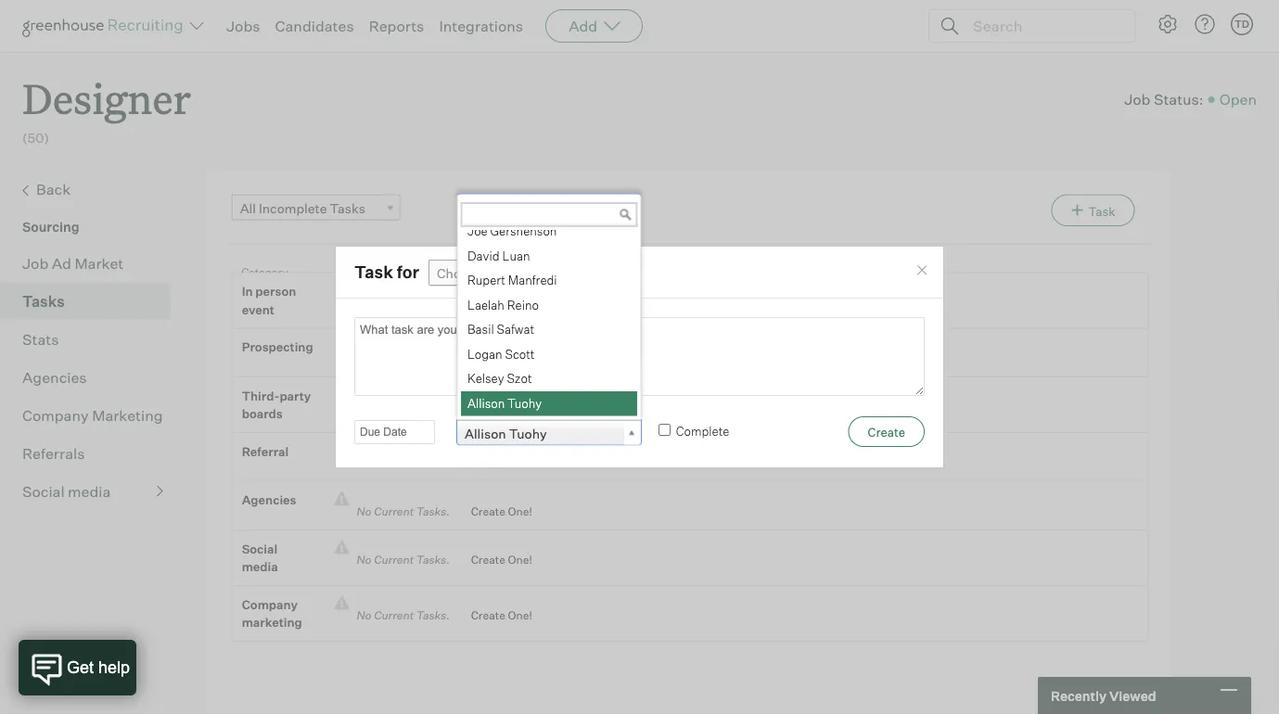 Task type: vqa. For each thing, say whether or not it's contained in the screenshot.
1 YEARS EXPERIENCE
no



Task type: describe. For each thing, give the bounding box(es) containing it.
allison tuohy link
[[457, 420, 642, 447]]

referrals
[[22, 444, 85, 463]]

recently
[[1051, 688, 1107, 704]]

joe gershenson option
[[461, 219, 637, 244]]

create one! for person
[[471, 285, 533, 299]]

create for referral
[[471, 456, 506, 470]]

szot
[[507, 371, 532, 386]]

one! for social media
[[508, 553, 533, 567]]

marketing
[[242, 615, 302, 630]]

prospecting
[[242, 340, 313, 355]]

no for company marketing
[[357, 609, 372, 623]]

4 no current tasks. from the top
[[349, 505, 457, 518]]

greenhouse recruiting image
[[22, 15, 189, 37]]

recently viewed
[[1051, 688, 1157, 704]]

allison inside option
[[468, 396, 505, 411]]

complete
[[676, 424, 730, 439]]

reino
[[507, 297, 539, 312]]

third-
[[242, 389, 280, 403]]

open
[[1220, 90, 1257, 109]]

category...
[[496, 265, 561, 281]]

add button
[[546, 9, 643, 43]]

choose a category...
[[437, 265, 561, 281]]

company marketing
[[22, 406, 163, 425]]

reports
[[369, 17, 424, 35]]

rupert
[[468, 273, 506, 288]]

boards
[[242, 407, 283, 421]]

status:
[[1154, 90, 1204, 109]]

0 horizontal spatial social media
[[22, 482, 111, 501]]

tasks. for person
[[416, 285, 450, 299]]

1 vertical spatial media
[[242, 560, 278, 575]]

choose
[[437, 265, 483, 281]]

ad
[[52, 254, 71, 273]]

4 current from the top
[[374, 505, 414, 518]]

current for marketing
[[374, 609, 414, 623]]

marketing
[[92, 406, 163, 425]]

jobs
[[226, 17, 260, 35]]

incomplete
[[259, 200, 327, 216]]

agencies link
[[22, 366, 163, 388]]

no for agencies
[[357, 505, 372, 518]]

3 current from the top
[[374, 456, 414, 470]]

create for agencies
[[471, 505, 506, 518]]

market
[[75, 254, 124, 273]]

prospecting create one!
[[242, 340, 533, 365]]

kelsey szot option
[[461, 367, 637, 392]]

designer link
[[22, 52, 191, 129]]

no for referral
[[357, 456, 372, 470]]

logan scott
[[468, 347, 535, 361]]

list box containing joe gershenson
[[457, 219, 637, 416]]

create inside prospecting create one!
[[471, 351, 506, 365]]

task for
[[354, 262, 420, 283]]

job for job ad market
[[22, 254, 48, 273]]

laelah reino
[[468, 297, 539, 312]]

choose a category... link
[[429, 260, 614, 287]]

back
[[36, 180, 71, 198]]

create one! for party
[[471, 400, 533, 414]]

create one! link for agencies
[[457, 503, 533, 521]]

tasks. for media
[[416, 553, 450, 567]]

basil
[[468, 322, 494, 337]]

in person event
[[242, 284, 296, 317]]

tuohy inside allison tuohy option
[[508, 396, 542, 411]]

Complete checkbox
[[659, 424, 671, 436]]

no for third-party boards
[[357, 400, 372, 414]]

no current tasks. for media
[[349, 553, 457, 567]]

sourcing
[[22, 219, 79, 235]]

tuohy inside allison tuohy link
[[509, 425, 547, 442]]

laelah reino option
[[461, 293, 637, 318]]

designer
[[22, 71, 191, 125]]

logan scott option
[[461, 342, 637, 367]]

3 tasks. from the top
[[416, 456, 450, 470]]

stats link
[[22, 328, 163, 350]]

0 horizontal spatial agencies
[[22, 368, 87, 387]]

create one! link for social media
[[457, 551, 533, 569]]

create one! link for in person event
[[457, 283, 533, 301]]

(50)
[[22, 130, 49, 146]]

social media link
[[22, 480, 163, 503]]

task for sourcing
[[1089, 204, 1116, 219]]

company for company marketing
[[22, 406, 89, 425]]

3 no current tasks. from the top
[[349, 456, 457, 470]]

to
[[681, 265, 694, 279]]

back link
[[22, 178, 163, 202]]

1 vertical spatial agencies
[[242, 493, 296, 508]]

category
[[241, 265, 288, 279]]

create for in person event
[[471, 285, 506, 299]]

luan
[[502, 248, 530, 263]]

candidates
[[275, 17, 354, 35]]

tasks. for marketing
[[416, 609, 450, 623]]

david luan option
[[461, 244, 637, 269]]

allison tuohy inside option
[[468, 396, 542, 411]]

no current tasks. for party
[[349, 400, 457, 414]]

joe
[[468, 224, 488, 239]]

one! for agencies
[[508, 505, 533, 518]]

0 horizontal spatial media
[[68, 482, 111, 501]]

company marketing
[[242, 597, 302, 630]]



Task type: locate. For each thing, give the bounding box(es) containing it.
2 create from the top
[[471, 351, 506, 365]]

allison
[[468, 396, 505, 411], [465, 425, 506, 442]]

third-party boards
[[242, 389, 311, 421]]

no for social media
[[357, 553, 372, 567]]

1 vertical spatial allison tuohy
[[465, 425, 547, 442]]

social media
[[22, 482, 111, 501], [242, 542, 278, 575]]

allison tuohy down kelsey szot
[[468, 396, 542, 411]]

job
[[1125, 90, 1151, 109], [22, 254, 48, 273]]

add
[[569, 17, 598, 35]]

create for third-party boards
[[471, 400, 506, 414]]

jobs link
[[226, 17, 260, 35]]

1 no from the top
[[357, 285, 372, 299]]

2 tasks. from the top
[[416, 400, 450, 414]]

0 vertical spatial allison
[[468, 396, 505, 411]]

agencies
[[22, 368, 87, 387], [242, 493, 296, 508]]

create one! link for company marketing
[[457, 607, 533, 625]]

4 one! from the top
[[508, 456, 533, 470]]

rupert manfredi
[[468, 273, 557, 288]]

allison tuohy
[[468, 396, 542, 411], [465, 425, 547, 442]]

no current tasks. for person
[[349, 285, 457, 299]]

4 create from the top
[[471, 456, 506, 470]]

0 vertical spatial allison tuohy
[[468, 396, 542, 411]]

1 create one! from the top
[[471, 285, 533, 299]]

one!
[[508, 285, 533, 299], [508, 351, 533, 365], [508, 400, 533, 414], [508, 456, 533, 470], [508, 505, 533, 518], [508, 553, 533, 567], [508, 609, 533, 623]]

basil safwat
[[468, 322, 535, 337]]

4 tasks. from the top
[[416, 505, 450, 518]]

kelsey szot
[[468, 371, 532, 386]]

viewed
[[1110, 688, 1157, 704]]

close image
[[915, 263, 930, 278]]

tuohy down szot
[[508, 396, 542, 411]]

one! inside prospecting create one!
[[508, 351, 533, 365]]

7 one! from the top
[[508, 609, 533, 623]]

1 horizontal spatial social media
[[242, 542, 278, 575]]

0 horizontal spatial tasks
[[22, 292, 65, 311]]

tasks up stats
[[22, 292, 65, 311]]

create one! link for referral
[[457, 454, 533, 472]]

logan
[[468, 347, 503, 361]]

all incomplete tasks
[[240, 200, 366, 216]]

integrations
[[439, 17, 523, 35]]

1 horizontal spatial tasks
[[330, 200, 366, 216]]

kelsey
[[468, 371, 504, 386]]

3 no from the top
[[357, 456, 372, 470]]

create one! link for third-party boards
[[457, 398, 533, 416]]

tasks
[[330, 200, 366, 216], [22, 292, 65, 311]]

referral
[[242, 444, 289, 459]]

referrals link
[[22, 442, 163, 465]]

create
[[471, 285, 506, 299], [471, 351, 506, 365], [471, 400, 506, 414], [471, 456, 506, 470], [471, 505, 506, 518], [471, 553, 506, 567], [471, 609, 506, 623]]

1 horizontal spatial company
[[242, 597, 298, 612]]

create one! link
[[457, 283, 533, 301], [457, 350, 533, 368], [457, 398, 533, 416], [457, 454, 533, 472], [457, 503, 533, 521], [457, 551, 533, 569], [457, 607, 533, 625]]

1 vertical spatial social media
[[242, 542, 278, 575]]

allison tuohy inside task for dialog
[[465, 425, 547, 442]]

one! for company marketing
[[508, 609, 533, 623]]

7 create one! link from the top
[[457, 607, 533, 625]]

5 create one! link from the top
[[457, 503, 533, 521]]

6 tasks. from the top
[[416, 609, 450, 623]]

1 vertical spatial company
[[242, 597, 298, 612]]

1 vertical spatial job
[[22, 254, 48, 273]]

media up company marketing
[[242, 560, 278, 575]]

5 tasks. from the top
[[416, 553, 450, 567]]

current for party
[[374, 400, 414, 414]]

tuohy down allison tuohy option
[[509, 425, 547, 442]]

0 vertical spatial media
[[68, 482, 111, 501]]

create one! for marketing
[[471, 609, 533, 623]]

stats
[[22, 330, 59, 349]]

0 vertical spatial social media
[[22, 482, 111, 501]]

None text field
[[461, 203, 637, 227]]

6 create from the top
[[471, 553, 506, 567]]

company inside company marketing link
[[22, 406, 89, 425]]

0 horizontal spatial job
[[22, 254, 48, 273]]

create for social media
[[471, 553, 506, 567]]

0 vertical spatial company
[[22, 406, 89, 425]]

company up marketing
[[242, 597, 298, 612]]

Search text field
[[969, 13, 1119, 39]]

td button
[[1228, 9, 1257, 39]]

tasks right incomplete
[[330, 200, 366, 216]]

1 no current tasks. from the top
[[349, 285, 457, 299]]

6 create one! link from the top
[[457, 551, 533, 569]]

job ad market
[[22, 254, 124, 273]]

tasks link
[[22, 290, 163, 312]]

1 horizontal spatial agencies
[[242, 493, 296, 508]]

0 vertical spatial agencies
[[22, 368, 87, 387]]

2 create one! link from the top
[[457, 350, 533, 368]]

social media down referrals
[[22, 482, 111, 501]]

basil safwat option
[[461, 318, 637, 342]]

5 current from the top
[[374, 553, 414, 567]]

2 create one! from the top
[[471, 400, 533, 414]]

job status:
[[1125, 90, 1204, 109]]

none submit inside task for dialog
[[849, 416, 925, 447]]

Due Date text field
[[354, 420, 435, 444]]

td button
[[1231, 13, 1254, 35]]

scott
[[505, 347, 535, 361]]

media
[[68, 482, 111, 501], [242, 560, 278, 575]]

list box
[[457, 219, 637, 416]]

6 one! from the top
[[508, 553, 533, 567]]

designer (50)
[[22, 71, 191, 146]]

1 vertical spatial allison
[[465, 425, 506, 442]]

all
[[240, 200, 256, 216]]

social media up company marketing
[[242, 542, 278, 575]]

allison tuohy down allison tuohy option
[[465, 425, 547, 442]]

allison inside task for dialog
[[465, 425, 506, 442]]

task for task
[[334, 265, 358, 279]]

0 vertical spatial tasks
[[330, 200, 366, 216]]

candidates link
[[275, 17, 354, 35]]

joe gershenson
[[468, 224, 557, 239]]

3 create from the top
[[471, 400, 506, 414]]

task for dialog
[[335, 246, 945, 468]]

create one!
[[471, 285, 533, 299], [471, 400, 533, 414], [471, 456, 533, 470], [471, 505, 533, 518], [471, 553, 533, 567], [471, 609, 533, 623]]

job for job status:
[[1125, 90, 1151, 109]]

3 one! from the top
[[508, 400, 533, 414]]

None submit
[[849, 416, 925, 447]]

job left status:
[[1125, 90, 1151, 109]]

no current tasks. for marketing
[[349, 609, 457, 623]]

5 one! from the top
[[508, 505, 533, 518]]

1 horizontal spatial social
[[242, 542, 278, 556]]

1 create from the top
[[471, 285, 506, 299]]

create one! for media
[[471, 553, 533, 567]]

1 current from the top
[[374, 285, 414, 299]]

4 no from the top
[[357, 505, 372, 518]]

current
[[374, 285, 414, 299], [374, 400, 414, 414], [374, 456, 414, 470], [374, 505, 414, 518], [374, 553, 414, 567], [374, 609, 414, 623]]

company for company marketing
[[242, 597, 298, 612]]

one! for referral
[[508, 456, 533, 470]]

6 current from the top
[[374, 609, 414, 623]]

safwat
[[497, 322, 535, 337]]

1 one! from the top
[[508, 285, 533, 299]]

6 no current tasks. from the top
[[349, 609, 457, 623]]

manfredi
[[508, 273, 557, 288]]

social
[[22, 482, 65, 501], [242, 542, 278, 556]]

company inside company marketing
[[242, 597, 298, 612]]

person
[[255, 284, 296, 299]]

5 create one! from the top
[[471, 553, 533, 567]]

0 vertical spatial job
[[1125, 90, 1151, 109]]

one! for third-party boards
[[508, 400, 533, 414]]

in
[[242, 284, 253, 299]]

reports link
[[369, 17, 424, 35]]

task
[[1089, 204, 1116, 219], [354, 262, 393, 283], [334, 265, 358, 279]]

1 horizontal spatial job
[[1125, 90, 1151, 109]]

current for media
[[374, 553, 414, 567]]

social up company marketing
[[242, 542, 278, 556]]

company marketing link
[[22, 404, 163, 427]]

current for person
[[374, 285, 414, 299]]

for
[[397, 262, 420, 283]]

task inside dialog
[[354, 262, 393, 283]]

agencies down referral on the left bottom
[[242, 493, 296, 508]]

2 no current tasks. from the top
[[349, 400, 457, 414]]

0 horizontal spatial social
[[22, 482, 65, 501]]

media down referrals link
[[68, 482, 111, 501]]

6 no from the top
[[357, 609, 372, 623]]

all incomplete tasks link
[[232, 195, 401, 221]]

5 create from the top
[[471, 505, 506, 518]]

assigned
[[631, 265, 678, 279]]

job left ad
[[22, 254, 48, 273]]

1 horizontal spatial media
[[242, 560, 278, 575]]

4 create one! link from the top
[[457, 454, 533, 472]]

1 vertical spatial tuohy
[[509, 425, 547, 442]]

configure image
[[1157, 13, 1179, 35]]

0 vertical spatial tuohy
[[508, 396, 542, 411]]

3 create one! link from the top
[[457, 398, 533, 416]]

create for company marketing
[[471, 609, 506, 623]]

3 create one! from the top
[[471, 456, 533, 470]]

5 no current tasks. from the top
[[349, 553, 457, 567]]

1 vertical spatial social
[[242, 542, 278, 556]]

company
[[22, 406, 89, 425], [242, 597, 298, 612]]

no current tasks.
[[349, 285, 457, 299], [349, 400, 457, 414], [349, 456, 457, 470], [349, 505, 457, 518], [349, 553, 457, 567], [349, 609, 457, 623]]

gershenson
[[490, 224, 557, 239]]

td
[[1235, 18, 1250, 30]]

tasks.
[[416, 285, 450, 299], [416, 400, 450, 414], [416, 456, 450, 470], [416, 505, 450, 518], [416, 553, 450, 567], [416, 609, 450, 623]]

one! for in person event
[[508, 285, 533, 299]]

allison tuohy option
[[461, 392, 637, 416]]

2 no from the top
[[357, 400, 372, 414]]

david luan
[[468, 248, 530, 263]]

a
[[486, 265, 493, 281]]

job ad market link
[[22, 252, 163, 274]]

7 create from the top
[[471, 609, 506, 623]]

integrations link
[[439, 17, 523, 35]]

0 horizontal spatial company
[[22, 406, 89, 425]]

1 tasks. from the top
[[416, 285, 450, 299]]

company up referrals
[[22, 406, 89, 425]]

agencies down stats
[[22, 368, 87, 387]]

party
[[280, 389, 311, 403]]

no for in person event
[[357, 285, 372, 299]]

1 create one! link from the top
[[457, 283, 533, 301]]

2 current from the top
[[374, 400, 414, 414]]

social down referrals
[[22, 482, 65, 501]]

6 create one! from the top
[[471, 609, 533, 623]]

tasks. for party
[[416, 400, 450, 414]]

tuohy
[[508, 396, 542, 411], [509, 425, 547, 442]]

assigned to
[[631, 265, 694, 279]]

event
[[242, 302, 275, 317]]

1 vertical spatial tasks
[[22, 292, 65, 311]]

0 vertical spatial social
[[22, 482, 65, 501]]

4 create one! from the top
[[471, 505, 533, 518]]

david
[[468, 248, 500, 263]]

2 one! from the top
[[508, 351, 533, 365]]

laelah
[[468, 297, 505, 312]]

What task are you going to do next? text field
[[354, 317, 925, 396]]

rupert manfredi option
[[461, 269, 637, 293]]

5 no from the top
[[357, 553, 372, 567]]



